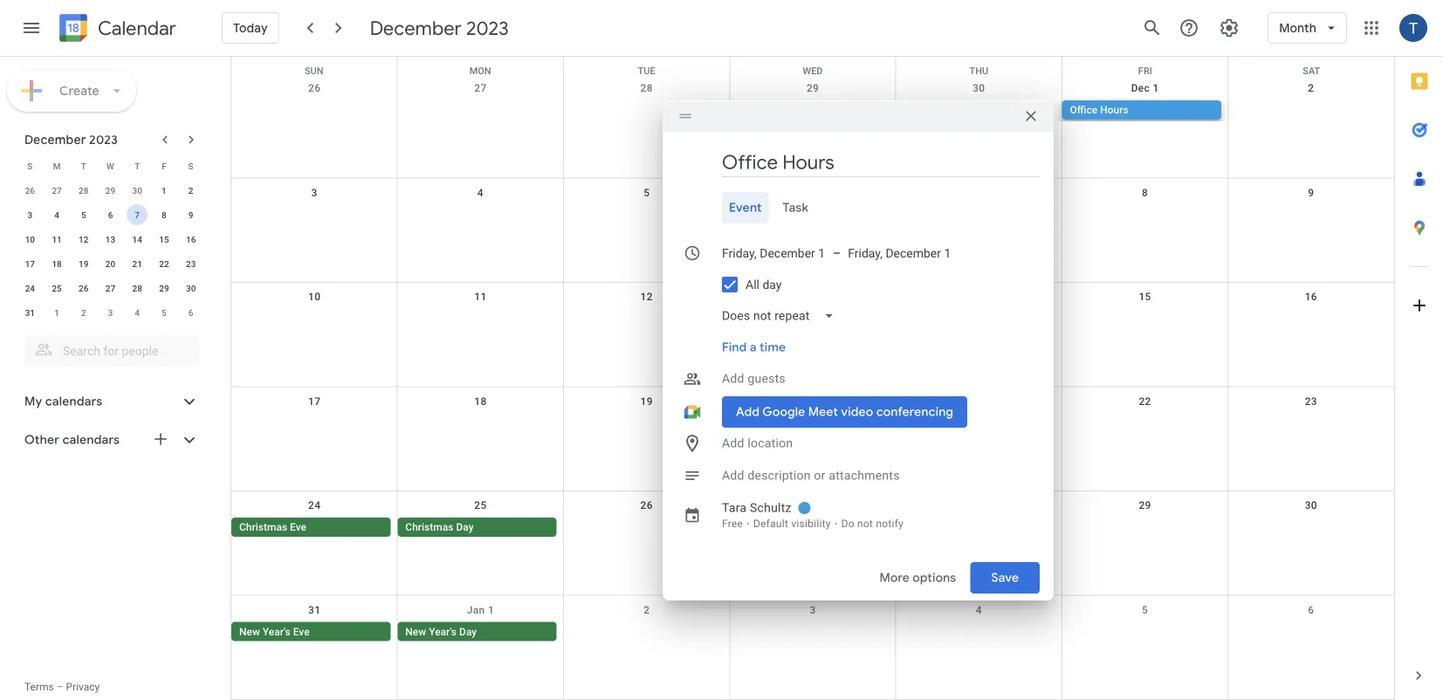 Task type: describe. For each thing, give the bounding box(es) containing it.
row containing s
[[17, 154, 204, 178]]

6 for 1
[[188, 307, 193, 318]]

january 5 element
[[154, 302, 175, 323]]

month
[[1279, 20, 1317, 36]]

task
[[783, 200, 809, 216]]

today button
[[222, 7, 279, 49]]

november 26 element
[[20, 180, 40, 201]]

terms
[[24, 681, 54, 693]]

calendars for other calendars
[[63, 432, 120, 448]]

calendar element
[[56, 10, 176, 49]]

27 element
[[100, 278, 121, 299]]

28 for dec 1
[[641, 82, 653, 94]]

28 element
[[127, 278, 148, 299]]

1 horizontal spatial 25
[[474, 499, 487, 512]]

tara
[[722, 501, 747, 515]]

a
[[750, 340, 757, 355]]

10 element
[[20, 229, 40, 250]]

add for add description or attachments
[[722, 468, 744, 483]]

Add title text field
[[722, 149, 1040, 175]]

grid containing 26
[[230, 57, 1394, 700]]

3 inside 'element'
[[108, 307, 113, 318]]

1 vertical spatial 11
[[474, 291, 487, 303]]

christmas for christmas eve
[[239, 521, 287, 533]]

m
[[53, 161, 61, 171]]

add location
[[722, 436, 793, 451]]

13 element
[[100, 229, 121, 250]]

eve inside button
[[290, 521, 306, 533]]

year's for day
[[429, 626, 457, 638]]

row containing sun
[[231, 57, 1394, 76]]

9 for december 2023
[[188, 210, 193, 220]]

other calendars button
[[3, 426, 217, 454]]

31 for 1
[[25, 307, 35, 318]]

16 inside grid
[[1305, 291, 1318, 303]]

new year's eve button
[[231, 622, 391, 641]]

terms – privacy
[[24, 681, 100, 693]]

12 element
[[73, 229, 94, 250]]

add description or attachments
[[722, 468, 900, 483]]

month button
[[1268, 7, 1347, 49]]

16 element
[[180, 229, 201, 250]]

7 cell
[[124, 203, 151, 227]]

tara schultz
[[722, 501, 792, 515]]

new for new year's day
[[405, 626, 426, 638]]

default visibility
[[753, 518, 831, 530]]

privacy
[[66, 681, 100, 693]]

to element
[[833, 246, 841, 260]]

visibility
[[791, 518, 831, 530]]

jan 1
[[467, 604, 494, 616]]

guests
[[748, 372, 786, 386]]

attachments
[[829, 468, 900, 483]]

17 inside grid
[[308, 395, 321, 407]]

christmas day
[[405, 521, 474, 533]]

january 4 element
[[127, 302, 148, 323]]

1 vertical spatial 24
[[308, 499, 321, 512]]

1 horizontal spatial tab list
[[1395, 57, 1443, 651]]

18 element
[[46, 253, 67, 274]]

1 down 25 element
[[54, 307, 59, 318]]

1 vertical spatial 2023
[[89, 132, 118, 148]]

new year's day button
[[398, 622, 557, 641]]

office
[[1070, 104, 1098, 116]]

office hours
[[1070, 104, 1129, 116]]

privacy link
[[66, 681, 100, 693]]

25 inside december 2023 grid
[[52, 283, 62, 293]]

21
[[132, 258, 142, 269]]

8 for december 2023
[[162, 210, 167, 220]]

dec 1
[[1131, 82, 1159, 94]]

28 for 1
[[79, 185, 89, 196]]

add for add location
[[722, 436, 744, 451]]

27 up the january 3 'element'
[[105, 283, 115, 293]]

day inside button
[[456, 521, 474, 533]]

add guests button
[[715, 363, 1040, 395]]

14 element
[[127, 229, 148, 250]]

jan
[[467, 604, 485, 616]]

14
[[132, 234, 142, 244]]

12 inside grid
[[641, 291, 653, 303]]

29 element
[[154, 278, 175, 299]]

22 inside december 2023 grid
[[159, 258, 169, 269]]

f
[[162, 161, 166, 171]]

12 inside "element"
[[79, 234, 89, 244]]

21 element
[[127, 253, 148, 274]]

january 1 element
[[46, 302, 67, 323]]

january 6 element
[[180, 302, 201, 323]]

2 t from the left
[[135, 161, 140, 171]]

1 right dec
[[1153, 82, 1159, 94]]

sun
[[305, 65, 324, 76]]

dec
[[1131, 82, 1150, 94]]

hours
[[1100, 104, 1129, 116]]

my calendars button
[[3, 388, 217, 416]]

31 for jan 1
[[308, 604, 321, 616]]

create
[[59, 83, 99, 99]]

location
[[748, 436, 793, 451]]

1 right "jan"
[[488, 604, 494, 616]]

fri
[[1138, 65, 1152, 76]]

16 inside row group
[[186, 234, 196, 244]]

find
[[722, 340, 747, 355]]

event
[[729, 200, 762, 216]]

do not notify
[[841, 518, 904, 530]]

1 horizontal spatial 18
[[474, 395, 487, 407]]

sat
[[1303, 65, 1320, 76]]

15 element
[[154, 229, 175, 250]]

event button
[[722, 192, 769, 224]]

1 t from the left
[[81, 161, 86, 171]]

new for new year's eve
[[239, 626, 260, 638]]

office hours button
[[1062, 100, 1221, 120]]

Start date text field
[[722, 243, 826, 264]]

1 vertical spatial 20
[[807, 395, 819, 407]]

8 for sun
[[1142, 186, 1148, 199]]

17 element
[[20, 253, 40, 274]]

25 element
[[46, 278, 67, 299]]



Task type: vqa. For each thing, say whether or not it's contained in the screenshot.
visibility
yes



Task type: locate. For each thing, give the bounding box(es) containing it.
do
[[841, 518, 855, 530]]

calendars inside dropdown button
[[63, 432, 120, 448]]

0 horizontal spatial 23
[[186, 258, 196, 269]]

christmas inside button
[[239, 521, 287, 533]]

row
[[231, 57, 1394, 76], [231, 74, 1394, 179], [17, 154, 204, 178], [17, 178, 204, 203], [231, 179, 1394, 283], [17, 203, 204, 227], [17, 227, 204, 251], [17, 251, 204, 276], [17, 276, 204, 300], [231, 283, 1394, 387], [17, 300, 204, 325], [231, 387, 1394, 492], [231, 492, 1394, 596], [231, 596, 1394, 700]]

description
[[748, 468, 811, 483]]

0 vertical spatial december 2023
[[370, 16, 509, 40]]

1 vertical spatial eve
[[293, 626, 310, 638]]

26 element
[[73, 278, 94, 299]]

row group
[[17, 178, 204, 325]]

– right start date text field
[[833, 246, 841, 260]]

1 vertical spatial 16
[[1305, 291, 1318, 303]]

0 vertical spatial 22
[[159, 258, 169, 269]]

11 element
[[46, 229, 67, 250]]

1 vertical spatial 12
[[641, 291, 653, 303]]

2 new from the left
[[405, 626, 426, 638]]

or
[[814, 468, 826, 483]]

1 horizontal spatial 9
[[1308, 186, 1314, 199]]

0 vertical spatial 25
[[52, 283, 62, 293]]

notify
[[876, 518, 904, 530]]

30 element
[[180, 278, 201, 299]]

november 30 element
[[127, 180, 148, 201]]

28
[[641, 82, 653, 94], [79, 185, 89, 196], [132, 283, 142, 293]]

31 up new year's eve button
[[308, 604, 321, 616]]

2 year's from the left
[[429, 626, 457, 638]]

6 for jan 1
[[1308, 604, 1314, 616]]

december 2023 grid
[[17, 154, 204, 325]]

8 down office hours button
[[1142, 186, 1148, 199]]

calendars for my calendars
[[45, 394, 102, 409]]

1 horizontal spatial christmas
[[405, 521, 454, 533]]

27 down 'mon'
[[474, 82, 487, 94]]

1 add from the top
[[722, 372, 744, 386]]

0 vertical spatial 19
[[79, 258, 89, 269]]

1 horizontal spatial 12
[[641, 291, 653, 303]]

9 inside december 2023 grid
[[188, 210, 193, 220]]

tue
[[638, 65, 655, 76]]

1 vertical spatial december 2023
[[24, 132, 118, 148]]

1 vertical spatial 10
[[308, 291, 321, 303]]

december 2023
[[370, 16, 509, 40], [24, 132, 118, 148]]

calendar heading
[[94, 16, 176, 41]]

tab list containing event
[[677, 192, 1040, 224]]

1 horizontal spatial 28
[[132, 283, 142, 293]]

19
[[79, 258, 89, 269], [641, 395, 653, 407]]

24
[[25, 283, 35, 293], [308, 499, 321, 512]]

3
[[311, 186, 318, 199], [28, 210, 32, 220], [108, 307, 113, 318], [810, 604, 816, 616]]

15 inside 15 element
[[159, 234, 169, 244]]

1 horizontal spatial december
[[370, 16, 462, 40]]

15
[[159, 234, 169, 244], [1139, 291, 1151, 303]]

0 horizontal spatial new
[[239, 626, 260, 638]]

29
[[807, 82, 819, 94], [105, 185, 115, 196], [159, 283, 169, 293], [1139, 499, 1151, 512]]

t up november 28 element
[[81, 161, 86, 171]]

1 vertical spatial day
[[459, 626, 477, 638]]

find a time
[[722, 340, 786, 355]]

default
[[753, 518, 789, 530]]

calendar
[[98, 16, 176, 41]]

1 vertical spatial –
[[56, 681, 63, 693]]

0 vertical spatial 9
[[1308, 186, 1314, 199]]

1 vertical spatial 25
[[474, 499, 487, 512]]

1
[[1153, 82, 1159, 94], [162, 185, 167, 196], [54, 307, 59, 318], [488, 604, 494, 616]]

1 vertical spatial 8
[[162, 210, 167, 220]]

24 up christmas eve button
[[308, 499, 321, 512]]

1 horizontal spatial 8
[[1142, 186, 1148, 199]]

other calendars
[[24, 432, 120, 448]]

4
[[477, 186, 484, 199], [54, 210, 59, 220], [135, 307, 140, 318], [976, 604, 982, 616]]

0 horizontal spatial 15
[[159, 234, 169, 244]]

0 horizontal spatial s
[[27, 161, 33, 171]]

2 vertical spatial 28
[[132, 283, 142, 293]]

24 inside december 2023 grid
[[25, 283, 35, 293]]

add
[[722, 372, 744, 386], [722, 436, 744, 451], [722, 468, 744, 483]]

18 inside december 2023 grid
[[52, 258, 62, 269]]

grid
[[230, 57, 1394, 700]]

1 horizontal spatial 6
[[188, 307, 193, 318]]

1 s from the left
[[27, 161, 33, 171]]

0 vertical spatial 20
[[105, 258, 115, 269]]

0 vertical spatial 17
[[25, 258, 35, 269]]

End date text field
[[848, 243, 952, 264]]

time
[[760, 340, 786, 355]]

year's for eve
[[263, 626, 291, 638]]

1 vertical spatial 19
[[641, 395, 653, 407]]

1 horizontal spatial s
[[188, 161, 194, 171]]

8 up 15 element
[[162, 210, 167, 220]]

2023 up 'mon'
[[466, 16, 509, 40]]

1 horizontal spatial 15
[[1139, 291, 1151, 303]]

27 up visibility
[[807, 499, 819, 512]]

0 vertical spatial 24
[[25, 283, 35, 293]]

0 vertical spatial 15
[[159, 234, 169, 244]]

1 horizontal spatial 17
[[308, 395, 321, 407]]

1 vertical spatial 31
[[308, 604, 321, 616]]

1 horizontal spatial t
[[135, 161, 140, 171]]

0 vertical spatial 23
[[186, 258, 196, 269]]

0 vertical spatial 2023
[[466, 16, 509, 40]]

31 element
[[20, 302, 40, 323]]

31 down 24 element
[[25, 307, 35, 318]]

0 vertical spatial december
[[370, 16, 462, 40]]

december 2023 up m
[[24, 132, 118, 148]]

calendars down my calendars dropdown button
[[63, 432, 120, 448]]

add down find
[[722, 372, 744, 386]]

31 inside december 2023 grid
[[25, 307, 35, 318]]

1 christmas from the left
[[239, 521, 287, 533]]

20 down 13
[[105, 258, 115, 269]]

2023 up w
[[89, 132, 118, 148]]

1 horizontal spatial 11
[[474, 291, 487, 303]]

17
[[25, 258, 35, 269], [308, 395, 321, 407]]

20
[[105, 258, 115, 269], [807, 395, 819, 407]]

0 horizontal spatial 24
[[25, 283, 35, 293]]

10 inside december 2023 grid
[[25, 234, 35, 244]]

1 horizontal spatial new
[[405, 626, 426, 638]]

16
[[186, 234, 196, 244], [1305, 291, 1318, 303]]

add for add guests
[[722, 372, 744, 386]]

2023
[[466, 16, 509, 40], [89, 132, 118, 148]]

christmas for christmas day
[[405, 521, 454, 533]]

christmas eve
[[239, 521, 306, 533]]

1 horizontal spatial 19
[[641, 395, 653, 407]]

0 horizontal spatial t
[[81, 161, 86, 171]]

new year's eve
[[239, 626, 310, 638]]

january 2 element
[[73, 302, 94, 323]]

2 horizontal spatial 28
[[641, 82, 653, 94]]

1 vertical spatial 22
[[1139, 395, 1151, 407]]

Search for people text field
[[35, 335, 189, 367]]

january 3 element
[[100, 302, 121, 323]]

0 horizontal spatial 2023
[[89, 132, 118, 148]]

day
[[763, 277, 782, 292]]

1 year's from the left
[[263, 626, 291, 638]]

0 horizontal spatial 10
[[25, 234, 35, 244]]

1 horizontal spatial –
[[833, 246, 841, 260]]

my calendars
[[24, 394, 102, 409]]

11 inside december 2023 grid
[[52, 234, 62, 244]]

schultz
[[750, 501, 792, 515]]

create button
[[7, 70, 136, 112]]

row group containing 26
[[17, 178, 204, 325]]

tab list
[[1395, 57, 1443, 651], [677, 192, 1040, 224]]

– right terms
[[56, 681, 63, 693]]

s right f
[[188, 161, 194, 171]]

0 vertical spatial 12
[[79, 234, 89, 244]]

1 horizontal spatial 10
[[308, 291, 321, 303]]

find a time button
[[715, 332, 793, 363]]

1 horizontal spatial 24
[[308, 499, 321, 512]]

thu
[[970, 65, 989, 76]]

27 down m
[[52, 185, 62, 196]]

8 inside grid
[[1142, 186, 1148, 199]]

0 vertical spatial 10
[[25, 234, 35, 244]]

24 down 17 element
[[25, 283, 35, 293]]

cell
[[231, 100, 398, 121], [398, 100, 564, 121], [564, 100, 730, 121], [730, 100, 896, 121], [896, 100, 1062, 121], [1228, 100, 1394, 121], [564, 518, 730, 539], [730, 518, 896, 539], [896, 518, 1062, 539], [1062, 518, 1228, 539], [564, 622, 730, 643], [730, 622, 896, 643], [896, 622, 1062, 643], [1062, 622, 1228, 643], [1228, 622, 1394, 643]]

13
[[105, 234, 115, 244]]

christmas eve button
[[231, 518, 391, 537]]

christmas
[[239, 521, 287, 533], [405, 521, 454, 533]]

1 down f
[[162, 185, 167, 196]]

november 28 element
[[73, 180, 94, 201]]

1 vertical spatial add
[[722, 436, 744, 451]]

eve inside button
[[293, 626, 310, 638]]

6 inside grid
[[1308, 604, 1314, 616]]

20 down add guests dropdown button
[[807, 395, 819, 407]]

calendars inside dropdown button
[[45, 394, 102, 409]]

0 vertical spatial 28
[[641, 82, 653, 94]]

add other calendars image
[[152, 430, 169, 448]]

eve
[[290, 521, 306, 533], [293, 626, 310, 638]]

19 inside december 2023 grid
[[79, 258, 89, 269]]

today
[[233, 20, 268, 36]]

1 horizontal spatial 31
[[308, 604, 321, 616]]

25 up christmas day button
[[474, 499, 487, 512]]

0 vertical spatial 11
[[52, 234, 62, 244]]

3 add from the top
[[722, 468, 744, 483]]

t
[[81, 161, 86, 171], [135, 161, 140, 171]]

1 vertical spatial 18
[[474, 395, 487, 407]]

–
[[833, 246, 841, 260], [56, 681, 63, 693]]

all day
[[746, 277, 782, 292]]

2 christmas from the left
[[405, 521, 454, 533]]

add guests
[[722, 372, 786, 386]]

november 29 element
[[100, 180, 121, 201]]

0 vertical spatial 16
[[186, 234, 196, 244]]

all
[[746, 277, 760, 292]]

day
[[456, 521, 474, 533], [459, 626, 477, 638]]

1 horizontal spatial 2023
[[466, 16, 509, 40]]

1 vertical spatial 9
[[188, 210, 193, 220]]

1 vertical spatial december
[[24, 132, 86, 148]]

25 down 18 element
[[52, 283, 62, 293]]

1 vertical spatial calendars
[[63, 432, 120, 448]]

28 right november 27 element
[[79, 185, 89, 196]]

9
[[1308, 186, 1314, 199], [188, 210, 193, 220]]

1 horizontal spatial 20
[[807, 395, 819, 407]]

17 inside december 2023 grid
[[25, 258, 35, 269]]

other
[[24, 432, 60, 448]]

2 vertical spatial 6
[[1308, 604, 1314, 616]]

my
[[24, 394, 42, 409]]

wed
[[803, 65, 823, 76]]

support image
[[1179, 17, 1200, 38]]

0 horizontal spatial 9
[[188, 210, 193, 220]]

2 vertical spatial add
[[722, 468, 744, 483]]

0 vertical spatial 31
[[25, 307, 35, 318]]

2 s from the left
[[188, 161, 194, 171]]

28 down tue
[[641, 82, 653, 94]]

0 horizontal spatial –
[[56, 681, 63, 693]]

s
[[27, 161, 33, 171], [188, 161, 194, 171]]

0 vertical spatial 6
[[108, 210, 113, 220]]

0 horizontal spatial 8
[[162, 210, 167, 220]]

0 horizontal spatial 28
[[79, 185, 89, 196]]

28 down 21
[[132, 283, 142, 293]]

year's
[[263, 626, 291, 638], [429, 626, 457, 638]]

15 inside grid
[[1139, 291, 1151, 303]]

1 new from the left
[[239, 626, 260, 638]]

december 2023 up 'mon'
[[370, 16, 509, 40]]

task button
[[776, 192, 816, 224]]

18
[[52, 258, 62, 269], [474, 395, 487, 407]]

26
[[308, 82, 321, 94], [25, 185, 35, 196], [79, 283, 89, 293], [641, 499, 653, 512]]

calendars
[[45, 394, 102, 409], [63, 432, 120, 448]]

6
[[108, 210, 113, 220], [188, 307, 193, 318], [1308, 604, 1314, 616]]

1 vertical spatial 15
[[1139, 291, 1151, 303]]

0 horizontal spatial year's
[[263, 626, 291, 638]]

1 horizontal spatial 23
[[1305, 395, 1318, 407]]

0 horizontal spatial christmas
[[239, 521, 287, 533]]

25
[[52, 283, 62, 293], [474, 499, 487, 512]]

22 element
[[154, 253, 175, 274]]

s up november 26 element
[[27, 161, 33, 171]]

1 vertical spatial 28
[[79, 185, 89, 196]]

day inside button
[[459, 626, 477, 638]]

t up november 30 element
[[135, 161, 140, 171]]

23 inside row group
[[186, 258, 196, 269]]

free
[[722, 518, 743, 530]]

main drawer image
[[21, 17, 42, 38]]

not
[[857, 518, 873, 530]]

calendars up other calendars
[[45, 394, 102, 409]]

22
[[159, 258, 169, 269], [1139, 395, 1151, 407]]

0 vertical spatial calendars
[[45, 394, 102, 409]]

0 horizontal spatial december
[[24, 132, 86, 148]]

19 inside grid
[[641, 395, 653, 407]]

31 inside grid
[[308, 604, 321, 616]]

5
[[644, 186, 650, 199], [81, 210, 86, 220], [162, 307, 167, 318], [1142, 604, 1148, 616]]

2 horizontal spatial 6
[[1308, 604, 1314, 616]]

1 horizontal spatial year's
[[429, 626, 457, 638]]

19 element
[[73, 253, 94, 274]]

add up tara
[[722, 468, 744, 483]]

november 27 element
[[46, 180, 67, 201]]

31
[[25, 307, 35, 318], [308, 604, 321, 616]]

2 add from the top
[[722, 436, 744, 451]]

mon
[[469, 65, 491, 76]]

6 inside january 6 element
[[188, 307, 193, 318]]

add inside dropdown button
[[722, 372, 744, 386]]

settings menu image
[[1219, 17, 1240, 38]]

day down "jan"
[[459, 626, 477, 638]]

1 vertical spatial 23
[[1305, 395, 1318, 407]]

None field
[[715, 300, 848, 332]]

9 for sun
[[1308, 186, 1314, 199]]

1 vertical spatial 6
[[188, 307, 193, 318]]

0 horizontal spatial 19
[[79, 258, 89, 269]]

0 horizontal spatial december 2023
[[24, 132, 118, 148]]

10 inside grid
[[308, 291, 321, 303]]

12
[[79, 234, 89, 244], [641, 291, 653, 303]]

24 element
[[20, 278, 40, 299]]

30
[[973, 82, 985, 94], [132, 185, 142, 196], [186, 283, 196, 293], [1305, 499, 1318, 512]]

23 element
[[180, 253, 201, 274]]

0 vertical spatial –
[[833, 246, 841, 260]]

7
[[135, 210, 140, 220]]

christmas day button
[[398, 518, 557, 537]]

add left location
[[722, 436, 744, 451]]

27
[[474, 82, 487, 94], [52, 185, 62, 196], [105, 283, 115, 293], [807, 499, 819, 512]]

0 horizontal spatial 17
[[25, 258, 35, 269]]

0 vertical spatial eve
[[290, 521, 306, 533]]

0 vertical spatial day
[[456, 521, 474, 533]]

christmas inside button
[[405, 521, 454, 533]]

new year's day
[[405, 626, 477, 638]]

0 horizontal spatial 20
[[105, 258, 115, 269]]

0 horizontal spatial 22
[[159, 258, 169, 269]]

0 horizontal spatial tab list
[[677, 192, 1040, 224]]

day up "jan"
[[456, 521, 474, 533]]

0 horizontal spatial 11
[[52, 234, 62, 244]]

terms link
[[24, 681, 54, 693]]

8 inside row group
[[162, 210, 167, 220]]

20 element
[[100, 253, 121, 274]]

w
[[107, 161, 114, 171]]

8
[[1142, 186, 1148, 199], [162, 210, 167, 220]]

None search field
[[0, 328, 217, 367]]



